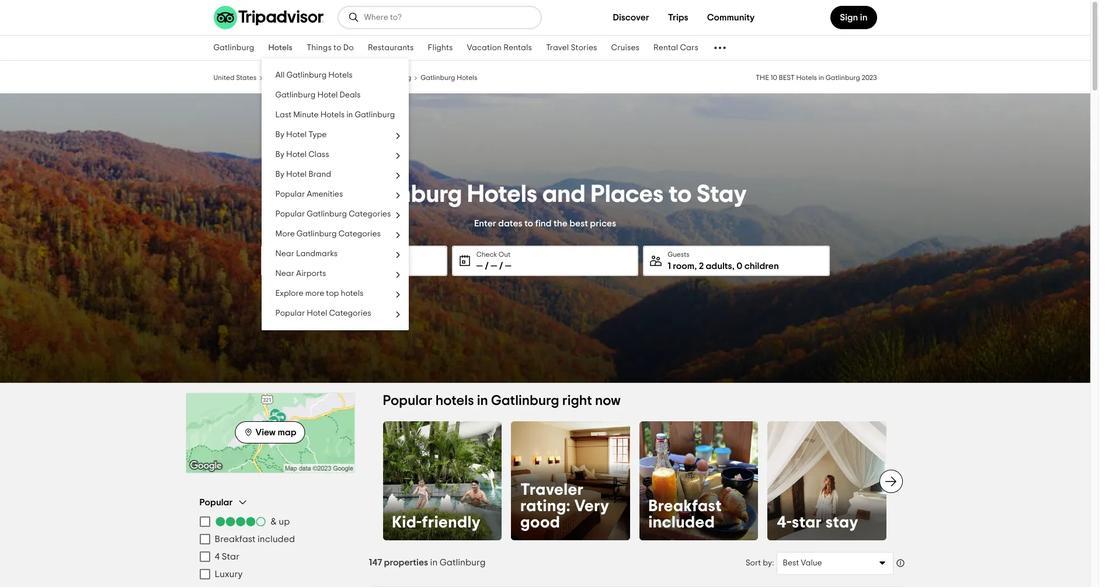 Task type: describe. For each thing, give the bounding box(es) containing it.
by for by hotel class
[[276, 151, 285, 159]]

tennessee (tn) link
[[266, 72, 314, 82]]

county
[[345, 74, 368, 81]]

adults
[[706, 262, 733, 271]]

popular hotels in gatlinburg right now
[[383, 394, 621, 409]]

and
[[543, 182, 586, 207]]

0 vertical spatial to
[[334, 44, 342, 52]]

2 — from the left
[[300, 262, 306, 271]]

best
[[779, 74, 795, 81]]

last
[[276, 111, 292, 119]]

group containing popular
[[200, 497, 341, 584]]

2
[[699, 262, 704, 271]]

breakfast included link
[[640, 422, 759, 541]]

10
[[771, 74, 778, 81]]

hotel for brand
[[286, 171, 307, 179]]

enter
[[475, 219, 497, 228]]

community button
[[698, 6, 765, 29]]

brand
[[309, 171, 331, 179]]

things to do
[[307, 44, 354, 52]]

hotel for class
[[286, 151, 307, 159]]

out
[[499, 251, 511, 258]]

things to do link
[[300, 36, 361, 60]]

map
[[278, 428, 297, 438]]

0
[[737, 262, 743, 271]]

4-
[[777, 515, 793, 532]]

stay
[[697, 182, 747, 207]]

by hotel type button
[[262, 125, 409, 145]]

good
[[521, 515, 561, 532]]

last minute hotels in gatlinburg
[[276, 111, 395, 119]]

best
[[783, 560, 800, 568]]

hotels inside button
[[341, 290, 364, 298]]

4 / from the left
[[500, 262, 503, 271]]

type
[[309, 131, 327, 139]]

gatlinburg hotels and places to stay
[[344, 182, 747, 207]]

gatlinburg inside button
[[307, 210, 347, 219]]

hotels inside hotels link
[[269, 44, 293, 52]]

check for check in — / — / —
[[285, 251, 306, 258]]

sign in
[[841, 13, 868, 22]]

1 horizontal spatial gatlinburg link
[[377, 72, 412, 82]]

last minute hotels in gatlinburg link
[[262, 105, 409, 125]]

5 — from the left
[[491, 262, 498, 271]]

more gatlinburg categories button
[[262, 224, 409, 244]]

1 horizontal spatial breakfast included
[[649, 499, 722, 532]]

by hotel class
[[276, 151, 329, 159]]

categories for popular gatlinburg categories
[[349, 210, 391, 219]]

flights
[[428, 44, 453, 52]]

things
[[307, 44, 332, 52]]

all gatlinburg hotels
[[276, 71, 353, 79]]

more
[[305, 290, 325, 298]]

cruises link
[[605, 36, 647, 60]]

best
[[570, 219, 588, 228]]

vacation rentals
[[467, 44, 532, 52]]

&
[[271, 518, 277, 527]]

tennessee
[[266, 74, 300, 81]]

by hotel type
[[276, 131, 327, 139]]

best value
[[783, 560, 823, 568]]

near landmarks
[[276, 250, 338, 258]]

enter dates to find the best prices
[[475, 219, 617, 228]]

4-star stay link
[[768, 422, 887, 541]]

by:
[[763, 560, 775, 568]]

3 — from the left
[[314, 262, 321, 271]]

2 horizontal spatial to
[[669, 182, 692, 207]]

vacation
[[467, 44, 502, 52]]

sevier county link
[[323, 72, 368, 82]]

categories for more gatlinburg categories
[[339, 230, 381, 238]]

flights link
[[421, 36, 460, 60]]

2 , from the left
[[733, 262, 735, 271]]

4
[[215, 553, 220, 562]]

kid-
[[392, 515, 422, 532]]

stories
[[571, 44, 598, 52]]

dates
[[499, 219, 523, 228]]

popular for popular hotel categories
[[276, 310, 305, 318]]

gatlinburg inside "button"
[[297, 230, 337, 238]]

near for near airports
[[276, 270, 295, 278]]

cars
[[681, 44, 699, 52]]

sevier
[[323, 74, 343, 81]]

4-star stay
[[777, 515, 859, 532]]

kid-friendly link
[[383, 422, 502, 541]]

popular for popular amenities
[[276, 191, 305, 199]]

hotel for categories
[[307, 310, 327, 318]]

gatlinburg hotels
[[421, 74, 478, 81]]

(tn)
[[301, 74, 314, 81]]

1
[[668, 262, 671, 271]]

right
[[563, 394, 593, 409]]

147 properties in gatlinburg
[[369, 558, 486, 568]]

cruises
[[612, 44, 640, 52]]

by for by hotel brand
[[276, 171, 285, 179]]

147
[[369, 558, 382, 568]]

hotel for type
[[286, 131, 307, 139]]

popular gatlinburg categories button
[[262, 205, 409, 224]]

3 / from the left
[[485, 262, 489, 271]]

traveler rating: very good link
[[511, 422, 630, 541]]

minute
[[293, 111, 319, 119]]

kid-friendly
[[392, 515, 481, 532]]

tennessee (tn)
[[266, 74, 314, 81]]

view
[[256, 428, 276, 438]]

now
[[596, 394, 621, 409]]



Task type: locate. For each thing, give the bounding box(es) containing it.
check left out
[[477, 251, 497, 258]]

check out — / — / —
[[477, 251, 512, 271]]

hotels inside last minute hotels in gatlinburg link
[[321, 111, 345, 119]]

class
[[309, 151, 329, 159]]

previous image
[[376, 475, 390, 489]]

popular
[[276, 191, 305, 199], [276, 210, 305, 219], [276, 310, 305, 318], [383, 394, 433, 409], [200, 498, 233, 508]]

rental cars link
[[647, 36, 706, 60]]

near
[[276, 250, 295, 258], [276, 270, 295, 278]]

sevier county
[[323, 74, 368, 81]]

hotel
[[318, 91, 338, 99], [286, 131, 307, 139], [286, 151, 307, 159], [286, 171, 307, 179], [307, 310, 327, 318]]

, left 0
[[733, 262, 735, 271]]

1 horizontal spatial included
[[649, 515, 716, 532]]

Search search field
[[364, 12, 532, 23]]

& up
[[271, 518, 290, 527]]

next image
[[885, 475, 899, 489]]

menu containing & up
[[200, 514, 341, 584]]

1 check from the left
[[285, 251, 306, 258]]

by hotel brand
[[276, 171, 331, 179]]

search image
[[348, 12, 360, 23]]

2 check from the left
[[477, 251, 497, 258]]

airports
[[296, 270, 326, 278]]

hotel inside by hotel brand button
[[286, 171, 307, 179]]

1 vertical spatial hotels
[[436, 394, 474, 409]]

gatlinburg
[[214, 44, 255, 52], [287, 71, 327, 79], [377, 74, 412, 81], [421, 74, 455, 81], [826, 74, 861, 81], [276, 91, 316, 99], [355, 111, 395, 119], [344, 182, 462, 207], [307, 210, 347, 219], [297, 230, 337, 238], [491, 394, 560, 409], [440, 558, 486, 568]]

by down the "by hotel class"
[[276, 171, 285, 179]]

hotel down "sevier"
[[318, 91, 338, 99]]

united states
[[214, 74, 257, 81]]

sign
[[841, 13, 859, 22]]

categories for popular hotel categories
[[329, 310, 371, 318]]

menu
[[200, 514, 341, 584]]

guests
[[668, 251, 690, 258]]

amenities
[[307, 191, 343, 199]]

breakfast included inside menu
[[215, 535, 295, 545]]

categories up near landmarks button
[[339, 230, 381, 238]]

1 vertical spatial gatlinburg link
[[377, 72, 412, 82]]

0 vertical spatial hotels
[[341, 290, 364, 298]]

popular gatlinburg categories
[[276, 210, 391, 219]]

view map
[[256, 428, 297, 438]]

included inside menu
[[258, 535, 295, 545]]

in
[[308, 251, 313, 258]]

deals
[[340, 91, 361, 99]]

1 horizontal spatial ,
[[733, 262, 735, 271]]

explore more top hotels button
[[262, 284, 409, 304]]

star
[[222, 553, 240, 562]]

hotel down by hotel type at the top left
[[286, 151, 307, 159]]

by inside button
[[276, 171, 285, 179]]

by for by hotel type
[[276, 131, 285, 139]]

1 horizontal spatial breakfast
[[649, 499, 722, 515]]

star
[[793, 515, 823, 532]]

2 near from the top
[[276, 270, 295, 278]]

3 by from the top
[[276, 171, 285, 179]]

by
[[276, 131, 285, 139], [276, 151, 285, 159], [276, 171, 285, 179]]

community
[[708, 13, 755, 22]]

0 horizontal spatial ,
[[695, 262, 697, 271]]

sort
[[746, 560, 762, 568]]

0 vertical spatial breakfast included
[[649, 499, 722, 532]]

1 vertical spatial to
[[669, 182, 692, 207]]

gatlinburg link up united states link
[[207, 36, 262, 60]]

4 — from the left
[[477, 262, 483, 271]]

gatlinburg hotel deals
[[276, 91, 361, 99]]

categories down the explore more top hotels button
[[329, 310, 371, 318]]

popular amenities
[[276, 191, 343, 199]]

near airports button
[[262, 264, 409, 284]]

find
[[536, 219, 552, 228]]

1 vertical spatial breakfast
[[215, 535, 256, 545]]

4.0 of 5 bubbles image
[[215, 518, 266, 527]]

0 horizontal spatial included
[[258, 535, 295, 545]]

0 vertical spatial by
[[276, 131, 285, 139]]

hotels
[[269, 44, 293, 52], [329, 71, 353, 79], [457, 74, 478, 81], [797, 74, 818, 81], [321, 111, 345, 119], [468, 182, 538, 207]]

to left do
[[334, 44, 342, 52]]

/ down near landmarks
[[294, 262, 298, 271]]

to left find
[[525, 219, 534, 228]]

check inside check out — / — / —
[[477, 251, 497, 258]]

6 — from the left
[[505, 262, 512, 271]]

hotel up the "by hotel class"
[[286, 131, 307, 139]]

landmarks
[[296, 250, 338, 258]]

best value button
[[777, 553, 894, 575]]

prices
[[590, 219, 617, 228]]

rentals
[[504, 44, 532, 52]]

the 10 best hotels in gatlinburg 2023
[[756, 74, 878, 81]]

united states link
[[214, 72, 257, 82]]

by hotel class button
[[262, 145, 409, 165]]

check left in on the left
[[285, 251, 306, 258]]

1 / from the left
[[294, 262, 298, 271]]

near for near landmarks
[[276, 250, 295, 258]]

/ down "enter" in the top left of the page
[[485, 262, 489, 271]]

by hotel brand button
[[262, 165, 409, 185]]

/ down in on the left
[[308, 262, 312, 271]]

1 vertical spatial near
[[276, 270, 295, 278]]

more
[[276, 230, 295, 238]]

popular for popular hotels in gatlinburg right now
[[383, 394, 433, 409]]

united
[[214, 74, 235, 81]]

2 by from the top
[[276, 151, 285, 159]]

popular hotel categories button
[[262, 304, 409, 324]]

0 horizontal spatial breakfast
[[215, 535, 256, 545]]

breakfast
[[649, 499, 722, 515], [215, 535, 256, 545]]

near down more
[[276, 250, 295, 258]]

hotels inside 'all gatlinburg hotels' link
[[329, 71, 353, 79]]

1 vertical spatial breakfast included
[[215, 535, 295, 545]]

check inside check in — / — / —
[[285, 251, 306, 258]]

0 vertical spatial gatlinburg link
[[207, 36, 262, 60]]

—
[[285, 262, 292, 271], [300, 262, 306, 271], [314, 262, 321, 271], [477, 262, 483, 271], [491, 262, 498, 271], [505, 262, 512, 271]]

hotel down more
[[307, 310, 327, 318]]

hotel inside by hotel type button
[[286, 131, 307, 139]]

breakfast included
[[649, 499, 722, 532], [215, 535, 295, 545]]

, left 2
[[695, 262, 697, 271]]

categories up more gatlinburg categories "button"
[[349, 210, 391, 219]]

0 horizontal spatial gatlinburg link
[[207, 36, 262, 60]]

1 — from the left
[[285, 262, 292, 271]]

1 near from the top
[[276, 250, 295, 258]]

0 horizontal spatial breakfast included
[[215, 535, 295, 545]]

value
[[801, 560, 823, 568]]

2 vertical spatial by
[[276, 171, 285, 179]]

room
[[673, 262, 695, 271]]

places
[[591, 182, 664, 207]]

very
[[575, 499, 610, 515]]

0 horizontal spatial to
[[334, 44, 342, 52]]

group
[[200, 497, 341, 584]]

trips button
[[659, 6, 698, 29]]

discover button
[[604, 6, 659, 29]]

top
[[326, 290, 339, 298]]

0 vertical spatial categories
[[349, 210, 391, 219]]

up
[[279, 518, 290, 527]]

all
[[276, 71, 285, 79]]

categories inside "button"
[[339, 230, 381, 238]]

popular hotel categories
[[276, 310, 371, 318]]

to left stay
[[669, 182, 692, 207]]

explore more top hotels
[[276, 290, 364, 298]]

hotel inside by hotel class button
[[286, 151, 307, 159]]

hotel inside popular hotel categories button
[[307, 310, 327, 318]]

travel stories link
[[539, 36, 605, 60]]

0 vertical spatial breakfast
[[649, 499, 722, 515]]

hotel inside gatlinburg hotel deals link
[[318, 91, 338, 99]]

near landmarks button
[[262, 244, 409, 264]]

0 vertical spatial near
[[276, 250, 295, 258]]

restaurants
[[368, 44, 414, 52]]

/ down out
[[500, 262, 503, 271]]

1 vertical spatial included
[[258, 535, 295, 545]]

to
[[334, 44, 342, 52], [669, 182, 692, 207], [525, 219, 534, 228]]

check for check out — / — / —
[[477, 251, 497, 258]]

0 horizontal spatial check
[[285, 251, 306, 258]]

1 horizontal spatial hotels
[[436, 394, 474, 409]]

1 horizontal spatial check
[[477, 251, 497, 258]]

2 vertical spatial categories
[[329, 310, 371, 318]]

more gatlinburg categories
[[276, 230, 381, 238]]

near airports
[[276, 270, 326, 278]]

sign in link
[[831, 6, 878, 29]]

2023
[[862, 74, 878, 81]]

luxury
[[215, 570, 243, 580]]

vacation rentals link
[[460, 36, 539, 60]]

0 horizontal spatial hotels
[[341, 290, 364, 298]]

None search field
[[339, 7, 541, 28]]

check in — / — / —
[[285, 251, 321, 271]]

popular for popular gatlinburg categories
[[276, 210, 305, 219]]

properties
[[384, 558, 428, 568]]

friendly
[[422, 515, 481, 532]]

1 vertical spatial by
[[276, 151, 285, 159]]

tripadvisor image
[[214, 6, 323, 29]]

,
[[695, 262, 697, 271], [733, 262, 735, 271]]

the
[[554, 219, 568, 228]]

near up "explore" at the left of page
[[276, 270, 295, 278]]

children
[[745, 262, 779, 271]]

sort by:
[[746, 560, 775, 568]]

by down by hotel type at the top left
[[276, 151, 285, 159]]

by down last
[[276, 131, 285, 139]]

0 vertical spatial included
[[649, 515, 716, 532]]

hotel for deals
[[318, 91, 338, 99]]

2 vertical spatial to
[[525, 219, 534, 228]]

hotel down the "by hotel class"
[[286, 171, 307, 179]]

1 by from the top
[[276, 131, 285, 139]]

1 , from the left
[[695, 262, 697, 271]]

states
[[236, 74, 257, 81]]

gatlinburg link down restaurants link
[[377, 72, 412, 82]]

2 / from the left
[[308, 262, 312, 271]]

1 vertical spatial categories
[[339, 230, 381, 238]]

travel stories
[[546, 44, 598, 52]]

in
[[861, 13, 868, 22], [819, 74, 825, 81], [347, 111, 353, 119], [477, 394, 488, 409], [430, 558, 438, 568]]

1 horizontal spatial to
[[525, 219, 534, 228]]

rating:
[[521, 499, 571, 515]]



Task type: vqa. For each thing, say whether or not it's contained in the screenshot.
contribution
no



